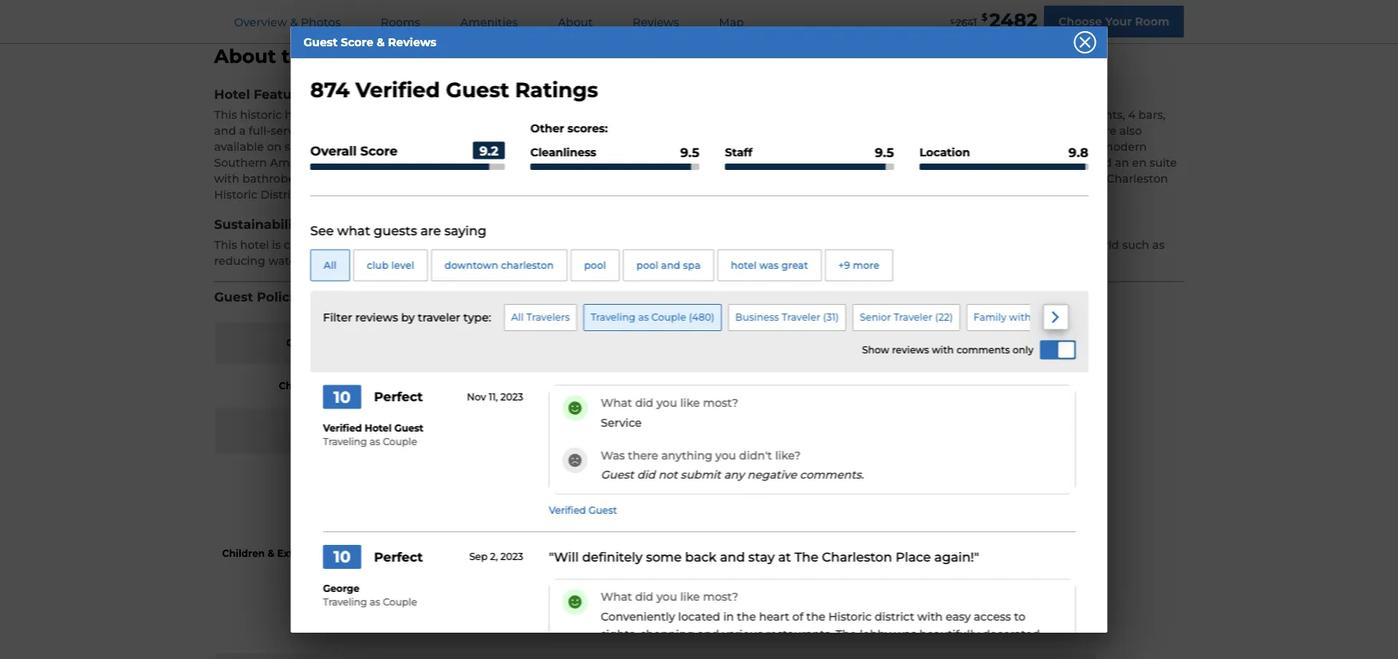 Task type: locate. For each thing, give the bounding box(es) containing it.
pool down fitness
[[594, 140, 618, 154]]

the inside what did you like most? conveniently located in the heart of the historic district with easy access to sights, shopping and various restaurants. the lobby was beautifully decorated with a display between the two spiral staircases and the sitting courtyard with
[[836, 627, 857, 641]]

most? for conveniently
[[703, 590, 738, 604]]

0 vertical spatial under
[[446, 544, 475, 556]]

1 horizontal spatial or
[[744, 156, 756, 170]]

using for available
[[567, 544, 594, 556]]

2 vertical spatial traveling
[[323, 596, 367, 607]]

most? inside what did you like most? conveniently located in the heart of the historic district with easy access to sights, shopping and various restaurants. the lobby was beautifully decorated with a display between the two spiral staircases and the sitting courtyard with
[[703, 590, 738, 604]]

in down the guests
[[378, 172, 389, 186]]

reviews inside button
[[633, 15, 680, 29]]

0 horizontal spatial full-
[[249, 124, 271, 138]]

0 vertical spatial what
[[601, 396, 632, 410]]

hotel
[[321, 45, 375, 68], [214, 87, 250, 103], [364, 422, 391, 434]]

1 vertical spatial under
[[450, 566, 479, 578]]

a down historic
[[239, 124, 246, 138]]

request
[[550, 610, 587, 622]]

upon
[[522, 610, 547, 622]]

check- down check-in at the bottom left of page
[[279, 381, 314, 392]]

1 vertical spatial center
[[629, 124, 666, 138]]

0 vertical spatial beds
[[382, 523, 407, 534]]

1 horizontal spatial historic
[[828, 610, 872, 623]]

0 vertical spatial couple
[[651, 311, 686, 323]]

score down photos
[[341, 36, 374, 49]]

children 17 and under stay for free when using an existing bed.
[[372, 566, 678, 578]]

1 vertical spatial all
[[511, 311, 524, 323]]

is
[[317, 108, 326, 122], [652, 140, 661, 154], [889, 140, 897, 154], [675, 172, 683, 186], [850, 172, 859, 186], [739, 188, 748, 202], [272, 238, 281, 252], [382, 424, 391, 438], [534, 424, 543, 438], [512, 610, 519, 622]]

2 reducing from the left
[[343, 254, 394, 268]]

perfect for george traveling as couple
[[374, 549, 423, 564]]

located inside what did you like most? conveniently located in the heart of the historic district with easy access to sights, shopping and various restaurants. the lobby was beautifully decorated with a display between the two spiral staircases and the sitting courtyard with
[[678, 610, 720, 623]]

$ right 2641
[[982, 11, 988, 23]]

about for about the hotel
[[214, 45, 276, 68]]

2 traveler from the left
[[894, 311, 933, 323]]

in left all
[[447, 424, 457, 438]]

senior traveler ( 22 )
[[860, 311, 953, 323]]

0 horizontal spatial center
[[475, 108, 512, 122]]

0 horizontal spatial reviews
[[355, 310, 398, 324]]

some
[[646, 549, 682, 564]]

en
[[1133, 156, 1147, 170]]

under down sep
[[450, 566, 479, 578]]

reviews right filter
[[355, 310, 398, 324]]

place. down lunch
[[558, 172, 592, 186]]

2 most? from the top
[[703, 590, 738, 604]]

check- up check-out
[[286, 337, 322, 349]]

1 vertical spatial traveling
[[323, 436, 367, 447]]

show reviews with comments only
[[862, 344, 1034, 355]]

& for children & extra beds
[[268, 548, 275, 559]]

stay
[[478, 544, 497, 556], [748, 549, 775, 564], [481, 566, 501, 578]]

1 vertical spatial when
[[541, 566, 569, 578]]

in right the cocktail at the right of the page
[[816, 156, 826, 170]]

0 vertical spatial extra
[[353, 523, 379, 534]]

with down 22
[[932, 344, 954, 355]]

are up palmetto
[[669, 124, 687, 138]]

1 horizontal spatial reducing
[[343, 254, 394, 268]]

as down food.
[[638, 311, 649, 323]]

full- down offerings at the right of page
[[975, 124, 997, 138]]

1 vertical spatial couple
[[383, 436, 417, 447]]

which
[[944, 140, 978, 154]]

2 ) from the left
[[836, 311, 839, 323]]

0 vertical spatial check-
[[286, 337, 322, 349]]

2 vertical spatial verified
[[549, 505, 586, 516]]

couple up type
[[383, 596, 417, 607]]

existing
[[616, 566, 654, 578]]

all for all
[[324, 259, 336, 271]]

0 vertical spatial like
[[680, 396, 700, 410]]

on down shops
[[900, 140, 915, 154]]

0 vertical spatial 2023
[[500, 391, 523, 403]]

room inside button
[[1136, 15, 1170, 28]]

9.5
[[680, 144, 699, 160], [875, 144, 894, 160]]

historic up lobby
[[828, 610, 872, 623]]

0 vertical spatial room
[[1136, 15, 1170, 28]]

what for what did you like most? conveniently located in the heart of the historic district with easy access to sights, shopping and various restaurants. the lobby was beautifully decorated with a display between the two spiral staircases and the sitting courtyard with
[[601, 590, 632, 604]]

is up water
[[272, 238, 281, 252]]

you inside what did you like most? conveniently located in the heart of the historic district with easy access to sights, shopping and various restaurants. the lobby was beautifully decorated with a display between the two spiral staircases and the sitting courtyard with
[[656, 590, 677, 604]]

verified
[[355, 77, 440, 103], [323, 422, 362, 434], [549, 505, 586, 516]]

and right areas
[[509, 424, 531, 438]]

2 like from the top
[[680, 590, 700, 604]]

room down casual
[[595, 172, 629, 186]]

did inside what did you like most? service
[[635, 396, 653, 410]]

about the hotel
[[214, 45, 375, 68]]

check- for in
[[286, 337, 322, 349]]

1 like from the top
[[680, 396, 700, 410]]

any up bed
[[465, 588, 483, 600]]

2023 right 2, on the left
[[500, 551, 523, 563]]

0 horizontal spatial 9.5
[[680, 144, 699, 160]]

and
[[719, 108, 741, 122], [214, 124, 236, 138], [398, 124, 420, 138], [554, 124, 576, 138], [940, 124, 962, 138], [1077, 140, 1099, 154], [525, 156, 547, 170], [1091, 156, 1112, 170], [305, 188, 327, 202], [443, 238, 465, 252], [459, 254, 481, 268], [661, 259, 680, 271], [509, 424, 531, 438], [424, 544, 443, 556], [720, 549, 745, 564], [428, 566, 447, 578], [590, 610, 609, 622], [697, 627, 719, 641], [873, 645, 895, 658]]

traveler for senior traveler
[[894, 311, 933, 323]]

1 horizontal spatial full-
[[975, 124, 997, 138]]

staff
[[725, 146, 752, 159]]

or down 'guests.'
[[744, 156, 756, 170]]

1 vertical spatial most?
[[703, 590, 738, 604]]

guest left policies
[[214, 290, 253, 305]]

1 most? from the top
[[703, 396, 738, 410]]

and down saying on the left top
[[459, 254, 481, 268]]

palmetto
[[660, 156, 713, 170]]

1 vertical spatial more
[[853, 259, 880, 271]]

southern
[[214, 156, 267, 170]]

located for hotel features
[[329, 108, 371, 122]]

as right such
[[1153, 238, 1165, 252]]

more inside this hotel is committed to sustainability and participates in booking.com's travel sustainable program. this means they make steps to a more sustainable world such as reducing water waste, reducing emissions, and providing locally sourced food.
[[986, 238, 1017, 252]]

you for service
[[656, 396, 677, 410]]

1 vertical spatial score
[[360, 143, 397, 159]]

an
[[1115, 156, 1130, 170], [597, 544, 609, 556], [601, 566, 613, 578]]

like for service
[[680, 396, 700, 410]]

9.2
[[479, 143, 498, 159]]

1 vertical spatial an
[[597, 544, 609, 556]]

0 vertical spatial traveling
[[591, 311, 635, 323]]

row containing extra beds
[[216, 455, 1097, 652]]

0 vertical spatial extra
[[485, 588, 509, 600]]

2,
[[490, 551, 498, 563]]

deck
[[621, 140, 649, 154]]

available up southern
[[214, 140, 264, 154]]

1 horizontal spatial reviews
[[892, 344, 929, 355]]

1 vertical spatial place.
[[558, 172, 592, 186]]

480
[[692, 311, 711, 323]]

you up be
[[656, 590, 677, 604]]

traveler left the 31
[[782, 311, 820, 323]]

1 reducing from the left
[[214, 254, 265, 268]]

beds up george
[[306, 548, 331, 559]]

1 horizontal spatial all
[[511, 311, 524, 323]]

1 horizontal spatial beds
[[382, 523, 407, 534]]

about for about
[[558, 15, 593, 29]]

all inside button
[[511, 311, 524, 323]]

4 ( from the left
[[1113, 311, 1116, 323]]

1 horizontal spatial by
[[724, 610, 735, 622]]

like inside what did you like most? service
[[680, 396, 700, 410]]

extra
[[485, 588, 509, 600], [430, 610, 454, 622]]

as inside verified hotel guest traveling as couple
[[369, 436, 380, 447]]

historic
[[240, 108, 282, 122]]

as inside this hotel is committed to sustainability and participates in booking.com's travel sustainable program. this means they make steps to a more sustainable world such as reducing water waste, reducing emissions, and providing locally sourced food.
[[1153, 238, 1165, 252]]

2 2023 from the top
[[500, 551, 523, 563]]

see what guests are saying
[[310, 223, 486, 238]]

a inside what did you like most? conveniently located in the heart of the historic district with easy access to sights, shopping and various restaurants. the lobby was beautifully decorated with a display between the two spiral staircases and the sitting courtyard with
[[629, 645, 636, 658]]

0 vertical spatial score
[[341, 36, 374, 49]]

row
[[216, 455, 1097, 652], [216, 654, 1097, 659]]

was there anything you didn't like? guest did not submit any negative comments.
[[601, 448, 864, 482]]

sourced
[[580, 254, 625, 268]]

wifi is available in all areas and is free of charge. row
[[216, 409, 1097, 454]]

0 horizontal spatial extra
[[430, 610, 454, 622]]

modern
[[1102, 140, 1147, 154]]

reviews down senior traveler ( 22 )
[[892, 344, 929, 355]]

9.3
[[751, 188, 766, 202]]

1 vertical spatial historic
[[828, 610, 872, 623]]

you inside what did you like most? service
[[656, 396, 677, 410]]

college
[[595, 108, 638, 122]]

what inside what did you like most? conveniently located in the heart of the historic district with easy access to sights, shopping and various restaurants. the lobby was beautifully decorated with a display between the two spiral staircases and the sitting courtyard with
[[601, 590, 632, 604]]

cell
[[216, 654, 339, 659], [341, 654, 1097, 659]]

before 12:00 pm row
[[216, 366, 1097, 407]]

a inside this hotel is committed to sustainability and participates in booking.com's travel sustainable program. this means they make steps to a more sustainable world such as reducing water waste, reducing emissions, and providing locally sourced food.
[[977, 238, 983, 252]]

did for what did you like most? service
[[635, 396, 653, 410]]

extra up crib
[[485, 588, 509, 600]]

guest inside verified hotel guest traveling as couple
[[394, 422, 423, 434]]

0 vertical spatial about
[[558, 15, 593, 29]]

verified guest
[[549, 505, 617, 516]]

located up between
[[678, 610, 720, 623]]

other
[[530, 122, 564, 135]]

wifi is available in all areas and is free of charge.
[[353, 424, 627, 438]]

located for what did you like most?
[[678, 610, 720, 623]]

1 horizontal spatial 9.5
[[875, 144, 894, 160]]

1 vertical spatial like
[[680, 590, 700, 604]]

sep
[[469, 551, 487, 563]]

0 vertical spatial when
[[537, 544, 565, 556]]

your
[[1106, 15, 1132, 28]]

most? inside what did you like most? service
[[703, 396, 738, 410]]

couple inside the george traveling as couple
[[383, 596, 417, 607]]

0 horizontal spatial more
[[853, 259, 880, 271]]

shops
[[903, 124, 937, 138]]

reviews for filter
[[355, 310, 398, 324]]

1 traveler from the left
[[782, 311, 820, 323]]

couple right wifi
[[383, 436, 417, 447]]

available down before 12:00 pm
[[394, 424, 444, 438]]

1 horizontal spatial located
[[512, 140, 554, 154]]

1 vertical spatial or
[[478, 610, 488, 622]]

children for children 2 and under stay for free when using an available crib.
[[372, 544, 414, 556]]

2 vertical spatial you
[[656, 590, 677, 604]]

reviews
[[633, 15, 680, 29], [388, 36, 437, 49]]

& for overview & photos
[[290, 15, 298, 29]]

location
[[920, 146, 970, 159]]

check- inside 'row'
[[286, 337, 322, 349]]

extra down added
[[430, 610, 454, 622]]

young
[[1034, 311, 1066, 323]]

1 9.5 from the left
[[680, 144, 699, 160]]

bars,
[[1139, 108, 1166, 122]]

verified up "will on the bottom left of the page
[[549, 505, 586, 516]]

2 perfect from the top
[[374, 549, 423, 564]]

of inside hotel features this historic hotel is located in charleston city center 1581 feet from college of charleston and 1 mi from south carolina aquarium. offerings include 3 restaurants, 4 bars, and a full-service spa. an indoor and outdoor saltwater pool and a fitness center are featured at the the charleston place. shops and a full-service concierge are also available on site. the rooftop clocktower terrace bar located at the pool deck is available to guests. the charleston grill is on site, which features live jazz and modern southern american cuisine. guests can have breakfast and lunch in the casual palmetto cafe or a cocktail in the thoroughbred club. free wifi, a cable tv, and an en suite with bathrobes are provided in each room at the charleston place. room service is available 24 hours. the hotel is 328 feet from peninsula grill, 984 feet from charleston historic district and 1640 feet from old slave mart museum. charleston international airport is 9.3 mi away.
[[641, 108, 652, 122]]

2 on from the left
[[900, 140, 915, 154]]

score down indoor
[[360, 143, 397, 159]]

1 horizontal spatial more
[[986, 238, 1017, 252]]

) left business at the right
[[711, 311, 715, 323]]

did down there
[[637, 468, 655, 482]]

traveling as couple ( 480 )
[[591, 311, 715, 323]]

at up heart
[[778, 549, 791, 564]]

2 10 from the top
[[333, 547, 350, 566]]

free inside row
[[546, 424, 568, 438]]

free for available
[[516, 544, 535, 556]]

what did you like most? conveniently located in the heart of the historic district with easy access to sights, shopping and various restaurants. the lobby was beautifully decorated with a display between the two spiral staircases and the sitting courtyard with
[[601, 590, 1052, 659]]

1 horizontal spatial any
[[724, 468, 744, 482]]

couple left 480
[[651, 311, 686, 323]]

historic inside hotel features this historic hotel is located in charleston city center 1581 feet from college of charleston and 1 mi from south carolina aquarium. offerings include 3 restaurants, 4 bars, and a full-service spa. an indoor and outdoor saltwater pool and a fitness center are featured at the the charleston place. shops and a full-service concierge are also available on site. the rooftop clocktower terrace bar located at the pool deck is available to guests. the charleston grill is on site, which features live jazz and modern southern american cuisine. guests can have breakfast and lunch in the casual palmetto cafe or a cocktail in the thoroughbred club. free wifi, a cable tv, and an en suite with bathrobes are provided in each room at the charleston place. room service is available 24 hours. the hotel is 328 feet from peninsula grill, 984 feet from charleston historic district and 1640 feet from old slave mart museum. charleston international airport is 9.3 mi away.
[[214, 188, 258, 202]]

what
[[601, 396, 632, 410], [601, 590, 632, 604]]

beds.
[[512, 588, 538, 600]]

was down 'program.'
[[759, 259, 779, 271]]

1 vertical spatial by
[[724, 610, 735, 622]]

verified up indoor
[[355, 77, 440, 103]]

0 vertical spatial row
[[216, 455, 1097, 652]]

to up decorated
[[1014, 610, 1026, 623]]

1 2023 from the top
[[500, 391, 523, 403]]

0 vertical spatial you
[[656, 396, 677, 410]]

2 horizontal spatial &
[[377, 36, 385, 49]]

11,
[[488, 391, 498, 403]]

1 vertical spatial for
[[504, 566, 517, 578]]

traveling inside verified hotel guest traveling as couple
[[323, 436, 367, 447]]

2 horizontal spatial located
[[678, 610, 720, 623]]

is up spa. on the left top of page
[[317, 108, 326, 122]]

1 horizontal spatial was
[[894, 627, 916, 641]]

stay for children 2 and under stay for free when using an available crib.
[[478, 544, 497, 556]]

and down lobby
[[873, 645, 895, 658]]

tab list containing overview & photos
[[214, 0, 764, 43]]

traveler
[[418, 310, 460, 324]]

10 right out
[[333, 387, 350, 406]]

0 vertical spatial or
[[744, 156, 756, 170]]

9.5 up "328"
[[875, 144, 894, 160]]

0 vertical spatial historic
[[214, 188, 258, 202]]

1 vertical spatial room
[[595, 172, 629, 186]]

hotel down "before"
[[364, 422, 391, 434]]

1 horizontal spatial about
[[558, 15, 593, 29]]

a down sights,
[[629, 645, 636, 658]]

located up an
[[329, 108, 371, 122]]

1 perfect from the top
[[374, 389, 423, 404]]

under for 17
[[450, 566, 479, 578]]

grill,
[[999, 172, 1024, 186]]

1 ( from the left
[[689, 311, 692, 323]]

an down modern
[[1115, 156, 1130, 170]]

was down district
[[894, 627, 916, 641]]

on
[[267, 140, 282, 154], [900, 140, 915, 154]]

available inside row
[[394, 424, 444, 438]]

0 horizontal spatial about
[[214, 45, 276, 68]]

stay for children 17 and under stay for free when using an existing bed.
[[481, 566, 501, 578]]

conveniently
[[601, 610, 675, 623]]

0 vertical spatial all
[[324, 259, 336, 271]]

1 vertical spatial did
[[637, 468, 655, 482]]

pool and spa
[[636, 259, 701, 271]]

2 full- from the left
[[975, 124, 997, 138]]

traveler left 22
[[894, 311, 933, 323]]

row group
[[216, 323, 1097, 659]]

1 vertical spatial reviews
[[388, 36, 437, 49]]

0 vertical spatial free
[[546, 424, 568, 438]]

center
[[475, 108, 512, 122], [629, 124, 666, 138]]

for for 2
[[500, 544, 513, 556]]

or inside hotel features this historic hotel is located in charleston city center 1581 feet from college of charleston and 1 mi from south carolina aquarium. offerings include 3 restaurants, 4 bars, and a full-service spa. an indoor and outdoor saltwater pool and a fitness center are featured at the the charleston place. shops and a full-service concierge are also available on site. the rooftop clocktower terrace bar located at the pool deck is available to guests. the charleston grill is on site, which features live jazz and modern southern american cuisine. guests can have breakfast and lunch in the casual palmetto cafe or a cocktail in the thoroughbred club. free wifi, a cable tv, and an en suite with bathrobes are provided in each room at the charleston place. room service is available 24 hours. the hotel is 328 feet from peninsula grill, 984 feet from charleston historic district and 1640 feet from old slave mart museum. charleston international airport is 9.3 mi away.
[[744, 156, 756, 170]]

the up the restaurants.
[[806, 610, 825, 623]]

by
[[401, 310, 415, 324], [724, 610, 735, 622]]

verified inside verified hotel guest traveling as couple
[[323, 422, 362, 434]]

guests.
[[731, 140, 772, 154]]

0 vertical spatial more
[[986, 238, 1017, 252]]

1 vertical spatial reviews
[[892, 344, 929, 355]]

in
[[374, 108, 385, 122], [586, 156, 596, 170], [816, 156, 826, 170], [378, 172, 389, 186], [538, 238, 549, 252], [321, 337, 331, 349], [447, 424, 457, 438], [723, 610, 734, 623]]

staircases
[[814, 645, 870, 658]]

check- inside before 12:00 pm row
[[279, 381, 314, 392]]

did inside what did you like most? conveniently located in the heart of the historic district with easy access to sights, shopping and various restaurants. the lobby was beautifully decorated with a display between the two spiral staircases and the sitting courtyard with
[[635, 590, 653, 604]]

1 10 from the top
[[333, 387, 350, 406]]

as down "before"
[[369, 436, 380, 447]]

1 horizontal spatial room
[[1136, 15, 1170, 28]]

was
[[759, 259, 779, 271], [894, 627, 916, 641]]

located down "other"
[[512, 140, 554, 154]]

0 horizontal spatial reviews
[[388, 36, 437, 49]]

booking.com's
[[552, 238, 635, 252]]

perfect for verified hotel guest traveling as couple
[[374, 389, 423, 404]]

like up confirmed
[[680, 590, 700, 604]]

providing
[[484, 254, 538, 268]]

or left crib
[[478, 610, 488, 622]]

offerings
[[949, 108, 1001, 122]]

display
[[639, 645, 679, 658]]

using
[[567, 544, 594, 556], [571, 566, 598, 578]]

like inside what did you like most? conveniently located in the heart of the historic district with easy access to sights, shopping and various restaurants. the lobby was beautifully decorated with a display between the two spiral staircases and the sitting courtyard with
[[680, 590, 700, 604]]

0 vertical spatial did
[[635, 396, 653, 410]]

about inside button
[[558, 15, 593, 29]]

0 horizontal spatial historic
[[214, 188, 258, 202]]

and up clocktower
[[398, 124, 420, 138]]

+9
[[838, 259, 850, 271]]

spiral
[[781, 645, 811, 658]]

was
[[601, 448, 625, 462]]

under left 2, on the left
[[446, 544, 475, 556]]

1 vertical spatial any
[[465, 588, 483, 600]]

0 vertical spatial by
[[401, 310, 415, 324]]

most? up anything
[[703, 396, 738, 410]]

perfect up verified hotel guest traveling as couple at the bottom left
[[374, 389, 423, 404]]

2482
[[990, 9, 1038, 32]]

extra
[[353, 523, 379, 534], [277, 548, 303, 559]]

is right crib
[[512, 610, 519, 622]]

amenities button
[[441, 1, 537, 43]]

hotel features this historic hotel is located in charleston city center 1581 feet from college of charleston and 1 mi from south carolina aquarium. offerings include 3 restaurants, 4 bars, and a full-service spa. an indoor and outdoor saltwater pool and a fitness center are featured at the the charleston place. shops and a full-service concierge are also available on site. the rooftop clocktower terrace bar located at the pool deck is available to guests. the charleston grill is on site, which features live jazz and modern southern american cuisine. guests can have breakfast and lunch in the casual palmetto cafe or a cocktail in the thoroughbred club. free wifi, a cable tv, and an en suite with bathrobes are provided in each room at the charleston place. room service is available 24 hours. the hotel is 328 feet from peninsula grill, 984 feet from charleston historic district and 1640 feet from old slave mart museum. charleston international airport is 9.3 mi away.
[[214, 87, 1178, 202]]

reviews left map button
[[633, 15, 680, 29]]

what for what did you like most? service
[[601, 396, 632, 410]]

an for crib.
[[597, 544, 609, 556]]

in inside row
[[447, 424, 457, 438]]

an right "will on the bottom left of the page
[[597, 544, 609, 556]]

you haven't added any extra beds.
[[372, 588, 538, 600]]

0 vertical spatial most?
[[703, 396, 738, 410]]

reducing down sustainability
[[214, 254, 265, 268]]

0 horizontal spatial by
[[401, 310, 415, 324]]

1 horizontal spatial &
[[290, 15, 298, 29]]

a right "steps"
[[977, 238, 983, 252]]

verified for verified guest
[[549, 505, 586, 516]]

check-in
[[286, 337, 331, 349]]

an down definitely on the left
[[601, 566, 613, 578]]

2 what from the top
[[601, 590, 632, 604]]

charge.
[[585, 424, 627, 438]]

2 vertical spatial couple
[[383, 596, 417, 607]]

charleston
[[388, 108, 449, 122], [655, 108, 716, 122], [802, 124, 863, 138], [799, 140, 860, 154], [494, 172, 555, 186], [1107, 172, 1169, 186], [555, 188, 617, 202], [822, 549, 892, 564]]

and left spa
[[661, 259, 680, 271]]

suite
[[1150, 156, 1178, 170]]

learn more
[[659, 254, 724, 268]]

1 on from the left
[[267, 140, 282, 154]]

1 vertical spatial check-
[[279, 381, 314, 392]]

steps
[[929, 238, 959, 252]]

1 cell from the left
[[216, 654, 339, 659]]

an inside hotel features this historic hotel is located in charleston city center 1581 feet from college of charleston and 1 mi from south carolina aquarium. offerings include 3 restaurants, 4 bars, and a full-service spa. an indoor and outdoor saltwater pool and a fitness center are featured at the the charleston place. shops and a full-service concierge are also available on site. the rooftop clocktower terrace bar located at the pool deck is available to guests. the charleston grill is on site, which features live jazz and modern southern american cuisine. guests can have breakfast and lunch in the casual palmetto cafe or a cocktail in the thoroughbred club. free wifi, a cable tv, and an en suite with bathrobes are provided in each room at the charleston place. room service is available 24 hours. the hotel is 328 feet from peninsula grill, 984 feet from charleston historic district and 1640 feet from old slave mart museum. charleston international airport is 9.3 mi away.
[[1115, 156, 1130, 170]]

0 horizontal spatial located
[[329, 108, 371, 122]]

great
[[782, 259, 808, 271]]

available up palmetto
[[664, 140, 714, 154]]

and left lunch
[[525, 156, 547, 170]]

most? for service
[[703, 396, 738, 410]]

free down children 2 and under stay for free when using an available crib.
[[520, 566, 539, 578]]

couple
[[651, 311, 686, 323], [383, 436, 417, 447], [383, 596, 417, 607]]

22
[[938, 311, 950, 323]]

0 horizontal spatial any
[[465, 588, 483, 600]]

1 vertical spatial verified
[[323, 422, 362, 434]]

1 vertical spatial hotel
[[214, 87, 250, 103]]

what inside what did you like most? service
[[601, 396, 632, 410]]

courtyard
[[959, 645, 1014, 658]]

room
[[1136, 15, 1170, 28], [595, 172, 629, 186]]

haven't
[[393, 588, 429, 600]]

you inside was there anything you didn't like? guest did not submit any negative comments.
[[715, 448, 736, 462]]

tab list
[[214, 0, 764, 43]]

to inside hotel features this historic hotel is located in charleston city center 1581 feet from college of charleston and 1 mi from south carolina aquarium. offerings include 3 restaurants, 4 bars, and a full-service spa. an indoor and outdoor saltwater pool and a fitness center are featured at the the charleston place. shops and a full-service concierge are also available on site. the rooftop clocktower terrace bar located at the pool deck is available to guests. the charleston grill is on site, which features live jazz and modern southern american cuisine. guests can have breakfast and lunch in the casual palmetto cafe or a cocktail in the thoroughbred club. free wifi, a cable tv, and an en suite with bathrobes are provided in each room at the charleston place. room service is available 24 hours. the hotel is 328 feet from peninsula grill, 984 feet from charleston historic district and 1640 feet from old slave mart museum. charleston international airport is 9.3 mi away.
[[717, 140, 728, 154]]

& inside the overview & photos button
[[290, 15, 298, 29]]

didn't
[[739, 448, 772, 462]]

score for 874
[[341, 36, 374, 49]]

type
[[394, 610, 415, 622]]

0 horizontal spatial &
[[268, 548, 275, 559]]

in up locally
[[538, 238, 549, 252]]

2023 right the 11,
[[500, 391, 523, 403]]

using down "will on the bottom left of the page
[[571, 566, 598, 578]]

choose your room button
[[1045, 6, 1184, 38]]

2 9.5 from the left
[[875, 144, 894, 160]]

with inside hotel features this historic hotel is located in charleston city center 1581 feet from college of charleston and 1 mi from south carolina aquarium. offerings include 3 restaurants, 4 bars, and a full-service spa. an indoor and outdoor saltwater pool and a fitness center are featured at the the charleston place. shops and a full-service concierge are also available on site. the rooftop clocktower terrace bar located at the pool deck is available to guests. the charleston grill is on site, which features live jazz and modern southern american cuisine. guests can have breakfast and lunch in the casual palmetto cafe or a cocktail in the thoroughbred club. free wifi, a cable tv, and an en suite with bathrobes are provided in each room at the charleston place. room service is available 24 hours. the hotel is 328 feet from peninsula grill, 984 feet from charleston historic district and 1640 feet from old slave mart museum. charleston international airport is 9.3 mi away.
[[214, 172, 240, 186]]

1 row from the top
[[216, 455, 1097, 652]]

0 vertical spatial reviews
[[633, 15, 680, 29]]

in up various
[[723, 610, 734, 623]]

1 what from the top
[[601, 396, 632, 410]]

0 vertical spatial 10
[[333, 387, 350, 406]]

any inside was there anything you didn't like? guest did not submit any negative comments.
[[724, 468, 744, 482]]

2 vertical spatial an
[[601, 566, 613, 578]]

1 vertical spatial you
[[715, 448, 736, 462]]

0 vertical spatial reviews
[[355, 310, 398, 324]]

0 vertical spatial an
[[1115, 156, 1130, 170]]

2 vertical spatial did
[[635, 590, 653, 604]]



Task type: describe. For each thing, give the bounding box(es) containing it.
is right areas
[[534, 424, 543, 438]]

as inside the george traveling as couple
[[369, 596, 380, 607]]

what did you like most? service
[[601, 396, 738, 429]]

cafe
[[716, 156, 741, 170]]

hotel down features
[[285, 108, 314, 122]]

decorated
[[983, 627, 1040, 641]]

a down offerings at the right of page
[[965, 124, 972, 138]]

the down various
[[735, 645, 754, 658]]

confirmed
[[671, 610, 721, 622]]

in inside 'row'
[[321, 337, 331, 349]]

1 vertical spatial extra
[[430, 610, 454, 622]]

this inside hotel features this historic hotel is located in charleston city center 1581 feet from college of charleston and 1 mi from south carolina aquarium. offerings include 3 restaurants, 4 bars, and a full-service spa. an indoor and outdoor saltwater pool and a fitness center are featured at the the charleston place. shops and a full-service concierge are also available on site. the rooftop clocktower terrace bar located at the pool deck is available to guests. the charleston grill is on site, which features live jazz and modern southern american cuisine. guests can have breakfast and lunch in the casual palmetto cafe or a cocktail in the thoroughbred club. free wifi, a cable tv, and an en suite with bathrobes are provided in each room at the charleston place. room service is available 24 hours. the hotel is 328 feet from peninsula grill, 984 feet from charleston historic district and 1640 feet from old slave mart museum. charleston international airport is 9.3 mi away.
[[214, 108, 237, 122]]

1581
[[515, 108, 537, 122]]

about button
[[539, 1, 612, 43]]

under for 2
[[446, 544, 475, 556]]

all
[[460, 424, 473, 438]]

type:
[[463, 310, 491, 324]]

24
[[739, 172, 753, 186]]

when for available
[[537, 544, 565, 556]]

travel
[[638, 238, 671, 252]]

"will
[[549, 549, 579, 564]]

the down the scores:
[[571, 140, 591, 154]]

only
[[1013, 344, 1034, 355]]

3 ( from the left
[[935, 311, 938, 323]]

pool down 1581
[[527, 124, 551, 138]]

overall score
[[310, 143, 397, 159]]

0 vertical spatial was
[[759, 259, 779, 271]]

4
[[1129, 108, 1136, 122]]

10 for george
[[333, 547, 350, 566]]

you for conveniently
[[656, 590, 677, 604]]

of inside row
[[571, 424, 582, 438]]

learn more button
[[659, 253, 724, 269]]

also
[[1120, 124, 1142, 138]]

wifi,
[[996, 156, 1025, 170]]

hotel inside this hotel is committed to sustainability and participates in booking.com's travel sustainable program. this means they make steps to a more sustainable world such as reducing water waste, reducing emissions, and providing locally sourced food.
[[240, 238, 269, 252]]

in inside what did you like most? conveniently located in the heart of the historic district with easy access to sights, shopping and various restaurants. the lobby was beautifully decorated with a display between the two spiral staircases and the sitting courtyard with
[[723, 610, 734, 623]]

reviews for show
[[892, 344, 929, 355]]

tv,
[[1071, 156, 1088, 170]]

the up various
[[737, 610, 756, 623]]

level
[[391, 259, 414, 271]]

cleanliness
[[530, 146, 596, 159]]

and up downtown
[[443, 238, 465, 252]]

from down each
[[384, 188, 411, 202]]

a down 'guests.'
[[759, 156, 765, 170]]

is left the 9.3
[[739, 188, 748, 202]]

from left south
[[769, 108, 797, 122]]

and left 1 at the top right of the page
[[719, 108, 741, 122]]

available up existing
[[612, 544, 655, 556]]

traveling inside the george traveling as couple
[[323, 596, 367, 607]]

was inside what did you like most? conveniently located in the heart of the historic district with easy access to sights, shopping and various restaurants. the lobby was beautifully decorated with a display between the two spiral staircases and the sitting courtyard with
[[894, 627, 916, 641]]

and up tv,
[[1077, 140, 1099, 154]]

children for children & extra beds
[[222, 548, 265, 559]]

scores:
[[567, 122, 608, 135]]

this down sustainability
[[214, 238, 237, 252]]

1 vertical spatial mi
[[769, 188, 784, 202]]

and right '17'
[[428, 566, 447, 578]]

featured
[[690, 124, 738, 138]]

did inside was there anything you didn't like? guest did not submit any negative comments.
[[637, 468, 655, 482]]

in inside this hotel is committed to sustainability and participates in booking.com's travel sustainable program. this means they make steps to a more sustainable world such as reducing water waste, reducing emissions, and providing locally sourced food.
[[538, 238, 549, 252]]

can
[[416, 156, 436, 170]]

to inside row group
[[643, 610, 653, 622]]

is right wifi
[[382, 424, 391, 438]]

at down have
[[456, 172, 467, 186]]

pool down booking.com's
[[584, 259, 606, 271]]

feet down thoroughbred
[[885, 172, 907, 186]]

1 vertical spatial extra
[[277, 548, 303, 559]]

1 full- from the left
[[249, 124, 271, 138]]

1 horizontal spatial $
[[982, 11, 988, 23]]

pm
[[450, 379, 469, 393]]

the left casual
[[599, 156, 618, 170]]

choose your room
[[1059, 15, 1170, 28]]

an for bed.
[[601, 566, 613, 578]]

anything
[[661, 448, 712, 462]]

committed
[[284, 238, 347, 252]]

2 ( from the left
[[823, 311, 826, 323]]

9.5 for staff
[[875, 144, 894, 160]]

airport
[[696, 188, 736, 202]]

lunch
[[550, 156, 583, 170]]

the down the overview & photos button
[[282, 45, 315, 68]]

using for existing
[[571, 566, 598, 578]]

there
[[628, 448, 658, 462]]

2 cell from the left
[[341, 654, 1097, 659]]

in up indoor
[[374, 108, 385, 122]]

verified for verified hotel guest traveling as couple
[[323, 422, 362, 434]]

overview
[[234, 15, 287, 29]]

0 vertical spatial mi
[[751, 108, 766, 122]]

1 vertical spatial located
[[512, 140, 554, 154]]

this up 'great'
[[799, 238, 822, 252]]

from down tv,
[[1077, 172, 1104, 186]]

guest down photos
[[304, 36, 338, 49]]

at up lunch
[[557, 140, 568, 154]]

lobby
[[860, 627, 891, 641]]

sep 2, 2023
[[469, 551, 523, 563]]

0 horizontal spatial $
[[951, 18, 955, 25]]

show
[[862, 344, 889, 355]]

sustainable
[[674, 238, 741, 252]]

and right tv,
[[1091, 156, 1112, 170]]

and right 2
[[424, 544, 443, 556]]

9.5 for cleanliness
[[680, 144, 699, 160]]

guest inside was there anything you didn't like? guest did not submit any negative comments.
[[601, 468, 634, 482]]

and up which
[[940, 124, 962, 138]]

room inside hotel features this historic hotel is located in charleston city center 1581 feet from college of charleston and 1 mi from south carolina aquarium. offerings include 3 restaurants, 4 bars, and a full-service spa. an indoor and outdoor saltwater pool and a fitness center are featured at the the charleston place. shops and a full-service concierge are also available on site. the rooftop clocktower terrace bar located at the pool deck is available to guests. the charleston grill is on site, which features live jazz and modern southern american cuisine. guests can have breakfast and lunch in the casual palmetto cafe or a cocktail in the thoroughbred club. free wifi, a cable tv, and an en suite with bathrobes are provided in each room at the charleston place. room service is available 24 hours. the hotel is 328 feet from peninsula grill, 984 feet from charleston historic district and 1640 feet from old slave mart museum. charleston international airport is 9.3 mi away.
[[595, 172, 629, 186]]

make
[[894, 238, 926, 252]]

hotel down 'program.'
[[731, 259, 757, 271]]

at down 1 at the top right of the page
[[741, 124, 753, 138]]

from down club.
[[910, 172, 937, 186]]

international
[[620, 188, 693, 202]]

see
[[310, 223, 334, 238]]

crib.
[[657, 544, 678, 556]]

1 horizontal spatial center
[[629, 124, 666, 138]]

hotel inside verified hotel guest traveling as couple
[[364, 422, 391, 434]]

couple inside verified hotel guest traveling as couple
[[383, 436, 417, 447]]

back
[[685, 549, 716, 564]]

to inside what did you like most? conveniently located in the heart of the historic district with easy access to sights, shopping and various restaurants. the lobby was beautifully decorated with a display between the two spiral staircases and the sitting courtyard with
[[1014, 610, 1026, 623]]

hotel up away.
[[818, 172, 847, 186]]

features
[[254, 87, 312, 103]]

are down restaurants,
[[1099, 124, 1117, 138]]

3
[[1049, 108, 1056, 122]]

the right the cocktail at the right of the page
[[829, 156, 848, 170]]

the up 'guests.'
[[755, 124, 775, 138]]

away.
[[787, 188, 819, 202]]

rooms button
[[362, 1, 440, 43]]

to right "steps"
[[962, 238, 974, 252]]

of right type
[[418, 610, 427, 622]]

restaurants,
[[1059, 108, 1126, 122]]

and up sights,
[[590, 610, 609, 622]]

and up southern
[[214, 124, 236, 138]]

2023 for nov 11, 2023
[[500, 391, 523, 403]]

out
[[314, 381, 331, 392]]

are down american at the left of page
[[304, 172, 322, 186]]

family
[[974, 311, 1007, 323]]

feet down provided
[[359, 188, 381, 202]]

0 vertical spatial verified
[[355, 77, 440, 103]]

needs
[[611, 610, 641, 622]]

rooftop
[[334, 140, 376, 154]]

wifi
[[353, 424, 379, 438]]

site.
[[285, 140, 307, 154]]

a left fitness
[[579, 124, 586, 138]]

2 horizontal spatial service
[[997, 124, 1037, 138]]

pool down travel
[[636, 259, 658, 271]]

all travelers
[[511, 311, 570, 323]]

for for 17
[[504, 566, 517, 578]]

score for other scores:
[[360, 143, 397, 159]]

did for what did you like most? conveniently located in the heart of the historic district with easy access to sights, shopping and various restaurants. the lobby was beautifully decorated with a display between the two spiral staircases and the sitting courtyard with
[[635, 590, 653, 604]]

feet right 1581
[[540, 108, 562, 122]]

is up thoroughbred
[[889, 140, 897, 154]]

stay up management.
[[748, 549, 775, 564]]

to right see
[[350, 238, 362, 252]]

3 ) from the left
[[950, 311, 953, 323]]

terrace
[[446, 140, 487, 154]]

2 row from the top
[[216, 654, 1097, 659]]

two
[[757, 645, 778, 658]]

nov 11, 2023
[[467, 391, 523, 403]]

bathrobes
[[243, 172, 301, 186]]

with left young
[[1009, 311, 1031, 323]]

casual
[[621, 156, 657, 170]]

a up 984 at top right
[[1028, 156, 1034, 170]]

and right back
[[720, 549, 745, 564]]

jazz
[[1053, 140, 1074, 154]]

thoroughbred
[[851, 156, 934, 170]]

indoor
[[358, 124, 395, 138]]

historic inside what did you like most? conveniently located in the heart of the historic district with easy access to sights, shopping and various restaurants. the lobby was beautifully decorated with a display between the two spiral staircases and the sitting courtyard with
[[828, 610, 872, 623]]

available up airport
[[686, 172, 736, 186]]

shopping
[[640, 627, 694, 641]]

and up cleanliness
[[554, 124, 576, 138]]

free for existing
[[520, 566, 539, 578]]

with down sights,
[[601, 645, 626, 658]]

have
[[439, 156, 466, 170]]

participates
[[468, 238, 535, 252]]

874
[[310, 77, 349, 103]]

from up fitness
[[565, 108, 592, 122]]

1 horizontal spatial place.
[[866, 124, 900, 138]]

bed.
[[656, 566, 678, 578]]

sustainability
[[365, 238, 440, 252]]

guest up city
[[446, 77, 509, 103]]

bed
[[457, 610, 476, 622]]

peninsula
[[940, 172, 996, 186]]

hotel inside hotel features this historic hotel is located in charleston city center 1581 feet from college of charleston and 1 mi from south carolina aquarium. offerings include 3 restaurants, 4 bars, and a full-service spa. an indoor and outdoor saltwater pool and a fitness center are featured at the the charleston place. shops and a full-service concierge are also available on site. the rooftop clocktower terrace bar located at the pool deck is available to guests. the charleston grill is on site, which features live jazz and modern southern american cuisine. guests can have breakfast and lunch in the casual palmetto cafe or a cocktail in the thoroughbred club. free wifi, a cable tv, and an en suite with bathrobes are provided in each room at the charleston place. room service is available 24 hours. the hotel is 328 feet from peninsula grill, 984 feet from charleston historic district and 1640 feet from old slave mart museum. charleston international airport is 9.3 mi away.
[[214, 87, 250, 103]]

mart
[[470, 188, 496, 202]]

is right deck
[[652, 140, 661, 154]]

1 ) from the left
[[711, 311, 715, 323]]

by inside row
[[724, 610, 735, 622]]

2023 for sep 2, 2023
[[500, 551, 523, 563]]

place
[[896, 549, 931, 564]]

the left 'sitting' at the right bottom of the page
[[898, 645, 917, 658]]

american
[[270, 156, 325, 170]]

0 horizontal spatial or
[[478, 610, 488, 622]]

with up beautifully in the right of the page
[[917, 610, 943, 623]]

1 horizontal spatial service
[[632, 172, 672, 186]]

0 horizontal spatial service
[[271, 124, 310, 138]]

feet down the 'cable' at the right of the page
[[1052, 172, 1074, 186]]

4 ) from the left
[[1130, 311, 1133, 323]]

all for all travelers
[[511, 311, 524, 323]]

and up between
[[697, 627, 719, 641]]

of inside what did you like most? conveniently located in the heart of the historic district with easy access to sights, shopping and various restaurants. the lobby was beautifully decorated with a display between the two spiral staircases and the sitting courtyard with
[[792, 610, 803, 623]]

overview & photos button
[[215, 1, 360, 43]]

0 vertical spatial hotel
[[321, 45, 375, 68]]

check- for out
[[279, 381, 314, 392]]

0 horizontal spatial beds
[[306, 548, 331, 559]]

traveler for business traveler
[[782, 311, 820, 323]]

restaurants.
[[766, 627, 833, 641]]

row group containing before 12:00 pm
[[216, 323, 1097, 659]]

overall
[[310, 143, 357, 159]]

are up emissions,
[[420, 223, 441, 238]]

saltwater
[[471, 124, 524, 138]]

guest up definitely on the left
[[588, 505, 617, 516]]

check-in row
[[216, 323, 1097, 364]]

club
[[367, 259, 388, 271]]

all travelers button
[[504, 304, 577, 331]]

like for conveniently
[[680, 590, 700, 604]]

in right lunch
[[586, 156, 596, 170]]

10 for verified hotel guest
[[333, 387, 350, 406]]

any type of extra bed or crib is upon request and needs to be confirmed by management.
[[372, 610, 807, 622]]

children for children 17 and under stay for free when using an existing bed.
[[372, 566, 414, 578]]

any inside row
[[465, 588, 483, 600]]

is left "328"
[[850, 172, 859, 186]]

aquarium.
[[886, 108, 946, 122]]

you
[[372, 588, 390, 600]]

various
[[722, 627, 763, 641]]

children 2 and under stay for free when using an available crib.
[[372, 544, 678, 556]]

and left 1640
[[305, 188, 327, 202]]

is down palmetto
[[675, 172, 683, 186]]

bar
[[490, 140, 509, 154]]

17
[[416, 566, 426, 578]]

is inside this hotel is committed to sustainability and participates in booking.com's travel sustainable program. this means they make steps to a more sustainable world such as reducing water waste, reducing emissions, and providing locally sourced food.
[[272, 238, 281, 252]]

comments.
[[800, 468, 864, 482]]

overview & photos
[[234, 15, 341, 29]]

when for existing
[[541, 566, 569, 578]]

and inside row
[[509, 424, 531, 438]]



Task type: vqa. For each thing, say whether or not it's contained in the screenshot.
Top Booked
no



